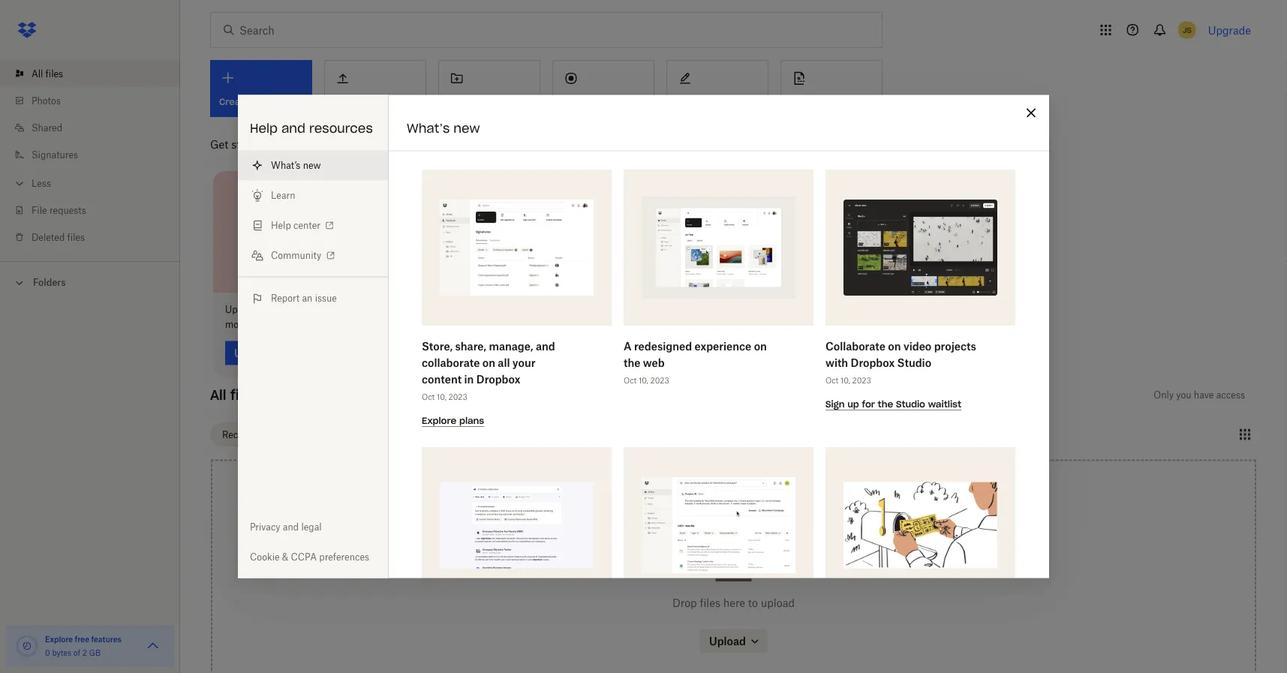 Task type: locate. For each thing, give the bounding box(es) containing it.
up
[[848, 398, 859, 410]]

10,
[[639, 375, 648, 385], [841, 375, 850, 385], [437, 392, 447, 401]]

10, down content
[[437, 392, 447, 401]]

2023 up the for
[[852, 375, 871, 385]]

1 vertical spatial help
[[271, 220, 291, 231]]

get inside button
[[790, 96, 806, 108]]

control
[[835, 304, 865, 315]]

1 horizontal spatial explore
[[422, 415, 457, 426]]

access
[[1217, 390, 1245, 401]]

content
[[422, 372, 462, 385]]

studio
[[898, 356, 932, 369], [896, 398, 926, 410]]

1 horizontal spatial what's new
[[407, 121, 480, 136]]

2 horizontal spatial dropbox
[[851, 356, 895, 369]]

files down report
[[258, 304, 276, 315]]

2 horizontal spatial oct
[[826, 375, 839, 385]]

a redesigned experience on the web oct 10, 2023
[[624, 339, 767, 385]]

have
[[1194, 390, 1214, 401]]

1 horizontal spatial share,
[[455, 339, 487, 352]]

learn
[[271, 190, 295, 201]]

10, inside store, share, manage, and collaborate on all your content in dropbox oct 10, 2023
[[437, 392, 447, 401]]

install
[[470, 304, 496, 315]]

2 horizontal spatial with
[[826, 356, 848, 369]]

on
[[499, 304, 509, 315], [583, 304, 593, 315], [754, 339, 767, 352], [888, 339, 901, 352], [482, 356, 495, 369]]

with
[[270, 138, 292, 151], [762, 304, 781, 315], [826, 356, 848, 369]]

0 horizontal spatial what's
[[271, 160, 301, 171]]

0 horizontal spatial all
[[32, 68, 43, 79]]

1 vertical spatial new
[[303, 160, 321, 171]]

1 horizontal spatial 10,
[[639, 375, 648, 385]]

of
[[73, 648, 80, 658]]

0 vertical spatial get
[[790, 96, 806, 108]]

1 vertical spatial share,
[[455, 339, 487, 352]]

on left video
[[888, 339, 901, 352]]

share, down stay
[[455, 339, 487, 352]]

1 horizontal spatial get
[[790, 96, 806, 108]]

0 vertical spatial all
[[32, 68, 43, 79]]

on right 'work'
[[583, 304, 593, 315]]

and left the control
[[817, 304, 833, 315]]

to
[[328, 304, 337, 315], [548, 304, 557, 315], [748, 597, 758, 609]]

with down collaborate
[[826, 356, 848, 369]]

all up recents
[[210, 387, 226, 404]]

2023
[[651, 375, 669, 385], [852, 375, 871, 385], [449, 392, 467, 401]]

to inside "install on desktop to work on files offline and stay synced."
[[548, 304, 557, 315]]

help center
[[271, 220, 321, 231]]

dropbox down collaborate
[[851, 356, 895, 369]]

explore inside help and resources dialog
[[422, 415, 457, 426]]

1 horizontal spatial the
[[878, 398, 893, 410]]

2023 down the in
[[449, 392, 467, 401]]

dropbox
[[295, 138, 337, 151], [851, 356, 895, 369], [477, 372, 521, 385]]

experience
[[695, 339, 752, 352]]

oct inside store, share, manage, and collaborate on all your content in dropbox oct 10, 2023
[[422, 392, 435, 401]]

10, up up
[[841, 375, 850, 385]]

dropbox down help and resources
[[295, 138, 337, 151]]

what's
[[407, 121, 450, 136], [271, 160, 301, 171]]

sign up for the studio waitlist
[[826, 398, 962, 410]]

and down report
[[278, 304, 294, 315]]

what's new inside button
[[271, 160, 321, 171]]

issue
[[315, 293, 337, 304]]

web
[[643, 356, 665, 369]]

dropbox inside 'collaborate on video projects with dropbox studio oct 10, 2023'
[[851, 356, 895, 369]]

explore inside explore free features 0 bytes of 2 gb
[[45, 635, 73, 644]]

free
[[75, 635, 89, 644]]

1 horizontal spatial what's
[[407, 121, 450, 136]]

store, share, manage, and collaborate on all your content in dropbox oct 10, 2023
[[422, 339, 555, 401]]

2023 down web
[[651, 375, 669, 385]]

0 vertical spatial studio
[[898, 356, 932, 369]]

on left all
[[482, 356, 495, 369]]

oct
[[624, 375, 637, 385], [826, 375, 839, 385], [422, 392, 435, 401]]

0 horizontal spatial get
[[210, 138, 228, 151]]

1 vertical spatial get
[[210, 138, 228, 151]]

2023 inside store, share, manage, and collaborate on all your content in dropbox oct 10, 2023
[[449, 392, 467, 401]]

all
[[32, 68, 43, 79], [210, 387, 226, 404]]

1 horizontal spatial with
[[762, 304, 781, 315]]

1 vertical spatial all
[[210, 387, 226, 404]]

the down a
[[624, 356, 641, 369]]

files left offline
[[596, 304, 613, 315]]

list containing all files
[[0, 51, 180, 261]]

new inside button
[[303, 160, 321, 171]]

oct down a
[[624, 375, 637, 385]]

to for drop files here to upload
[[748, 597, 758, 609]]

features
[[91, 635, 122, 644]]

0
[[45, 648, 50, 658]]

2 horizontal spatial to
[[748, 597, 758, 609]]

0 vertical spatial the
[[624, 356, 641, 369]]

explore free features 0 bytes of 2 gb
[[45, 635, 122, 658]]

&
[[282, 552, 289, 563]]

file requests link
[[12, 197, 180, 224]]

2 vertical spatial dropbox
[[477, 372, 521, 385]]

all up photos
[[32, 68, 43, 79]]

the entry point screen of dropbox sign image
[[440, 199, 594, 295]]

with inside share files with anyone and control edit or view access.
[[762, 304, 781, 315]]

all files up recents
[[210, 387, 259, 404]]

0 horizontal spatial explore
[[45, 635, 73, 644]]

0 horizontal spatial the
[[624, 356, 641, 369]]

1 horizontal spatial 2023
[[651, 375, 669, 385]]

1 horizontal spatial all files
[[210, 387, 259, 404]]

1 vertical spatial what's
[[271, 160, 301, 171]]

0 horizontal spatial new
[[303, 160, 321, 171]]

with inside 'collaborate on video projects with dropbox studio oct 10, 2023'
[[826, 356, 848, 369]]

drop files here to upload
[[673, 597, 795, 609]]

files up recents
[[230, 387, 259, 404]]

files inside 'link'
[[45, 68, 63, 79]]

the
[[624, 356, 641, 369], [878, 398, 893, 410]]

0 vertical spatial all files
[[32, 68, 63, 79]]

manage,
[[489, 339, 533, 352]]

and right sign,
[[411, 304, 427, 315]]

0 vertical spatial explore
[[422, 415, 457, 426]]

files right deleted
[[67, 232, 85, 243]]

1 horizontal spatial all
[[210, 387, 226, 404]]

share files with anyone and control edit or view access.
[[715, 304, 917, 330]]

all files up photos
[[32, 68, 63, 79]]

get
[[790, 96, 806, 108], [210, 138, 228, 151]]

0 horizontal spatial oct
[[422, 392, 435, 401]]

sign up for the studio waitlist link
[[826, 397, 962, 410]]

10, down web
[[639, 375, 648, 385]]

center
[[294, 220, 321, 231]]

files up photos
[[45, 68, 63, 79]]

quota usage element
[[15, 634, 39, 658]]

0 horizontal spatial 10,
[[437, 392, 447, 401]]

1 vertical spatial dropbox
[[851, 356, 895, 369]]

what's new button
[[238, 151, 388, 181]]

explore left plans
[[422, 415, 457, 426]]

and right offline
[[645, 304, 661, 315]]

share, inside store, share, manage, and collaborate on all your content in dropbox oct 10, 2023
[[455, 339, 487, 352]]

to left 'work'
[[548, 304, 557, 315]]

upgrade link
[[1208, 24, 1251, 36]]

with right started
[[270, 138, 292, 151]]

to right here
[[748, 597, 758, 609]]

1 horizontal spatial to
[[548, 304, 557, 315]]

10, inside 'collaborate on video projects with dropbox studio oct 10, 2023'
[[841, 375, 850, 385]]

1 horizontal spatial oct
[[624, 375, 637, 385]]

on up synced.
[[499, 304, 509, 315]]

1 horizontal spatial dropbox
[[477, 372, 521, 385]]

explore up "bytes"
[[45, 635, 73, 644]]

oct up sign
[[826, 375, 839, 385]]

get left signatures
[[790, 96, 806, 108]]

0 horizontal spatial what's new
[[271, 160, 321, 171]]

2 horizontal spatial 10,
[[841, 375, 850, 385]]

studio down video
[[898, 356, 932, 369]]

store,
[[422, 339, 453, 352]]

10, inside the "a redesigned experience on the web oct 10, 2023"
[[639, 375, 648, 385]]

help and resources
[[250, 121, 373, 136]]

0 horizontal spatial to
[[328, 304, 337, 315]]

report
[[271, 293, 300, 304]]

upgrade
[[1208, 24, 1251, 36]]

1 vertical spatial what's new
[[271, 160, 321, 171]]

the right the for
[[878, 398, 893, 410]]

dash answer screen image
[[440, 482, 594, 568]]

get started with dropbox
[[210, 138, 337, 151]]

on right experience
[[754, 339, 767, 352]]

0 vertical spatial dropbox
[[295, 138, 337, 151]]

and
[[281, 121, 306, 136], [278, 304, 294, 315], [411, 304, 427, 315], [645, 304, 661, 315], [817, 304, 833, 315], [536, 339, 555, 352], [283, 522, 299, 533]]

0 horizontal spatial all files
[[32, 68, 63, 79]]

sign
[[826, 398, 845, 410]]

help left "center" at the left of page
[[271, 220, 291, 231]]

explore for explore free features 0 bytes of 2 gb
[[45, 635, 73, 644]]

the inside the "a redesigned experience on the web oct 10, 2023"
[[624, 356, 641, 369]]

to down issue
[[328, 304, 337, 315]]

with dropbox studio, users can collaborate on video projects image
[[844, 199, 998, 295]]

and left legal
[[283, 522, 299, 533]]

all files
[[32, 68, 63, 79], [210, 387, 259, 404]]

0 vertical spatial help
[[250, 121, 278, 136]]

explore
[[422, 415, 457, 426], [45, 635, 73, 644]]

explore plans
[[422, 415, 484, 426]]

edit
[[867, 304, 884, 315]]

list
[[0, 51, 180, 261]]

get left started
[[210, 138, 228, 151]]

deleted files link
[[12, 224, 180, 251]]

explore plans link
[[422, 413, 484, 427]]

dropbox down all
[[477, 372, 521, 385]]

help center link
[[238, 211, 388, 241]]

what's new
[[407, 121, 480, 136], [271, 160, 321, 171]]

0 horizontal spatial with
[[270, 138, 292, 151]]

with left anyone
[[762, 304, 781, 315]]

0 horizontal spatial share,
[[360, 304, 386, 315]]

help up the get started with dropbox
[[250, 121, 278, 136]]

and right manage,
[[536, 339, 555, 352]]

1 vertical spatial explore
[[45, 635, 73, 644]]

2 horizontal spatial 2023
[[852, 375, 871, 385]]

with for files
[[762, 304, 781, 315]]

share, right edit,
[[360, 304, 386, 315]]

1 vertical spatial with
[[762, 304, 781, 315]]

redesigned
[[634, 339, 692, 352]]

recents
[[222, 429, 256, 440]]

0 vertical spatial with
[[270, 138, 292, 151]]

help
[[250, 121, 278, 136], [271, 220, 291, 231]]

0 vertical spatial share,
[[360, 304, 386, 315]]

get for get signatures
[[790, 96, 806, 108]]

1 vertical spatial studio
[[896, 398, 926, 410]]

files inside "install on desktop to work on files offline and stay synced."
[[596, 304, 613, 315]]

install on desktop to work on files offline and stay synced.
[[470, 304, 661, 330]]

oct down content
[[422, 392, 435, 401]]

files right "share"
[[742, 304, 760, 315]]

photos
[[32, 95, 61, 106]]

0 horizontal spatial 2023
[[449, 392, 467, 401]]

share
[[715, 304, 740, 315]]

and inside store, share, manage, and collaborate on all your content in dropbox oct 10, 2023
[[536, 339, 555, 352]]

studio left waitlist
[[896, 398, 926, 410]]

help and resources dialog
[[238, 95, 1049, 673]]

0 vertical spatial new
[[454, 121, 480, 136]]

2 vertical spatial with
[[826, 356, 848, 369]]



Task type: vqa. For each thing, say whether or not it's contained in the screenshot.
A redesigned experience on the web Oct 10, 2023
yes



Task type: describe. For each thing, give the bounding box(es) containing it.
offline
[[616, 304, 643, 315]]

video
[[904, 339, 932, 352]]

share, inside upload files and folders to edit, share, sign, and more.
[[360, 304, 386, 315]]

signatures link
[[12, 141, 180, 168]]

explore for explore plans
[[422, 415, 457, 426]]

waitlist
[[928, 398, 962, 410]]

upload
[[225, 304, 256, 315]]

and inside share files with anyone and control edit or view access.
[[817, 304, 833, 315]]

more.
[[225, 319, 249, 330]]

2023 inside 'collaborate on video projects with dropbox studio oct 10, 2023'
[[852, 375, 871, 385]]

view
[[897, 304, 917, 315]]

access.
[[715, 319, 746, 330]]

and inside privacy and legal link
[[283, 522, 299, 533]]

get signatures button
[[781, 60, 883, 117]]

0 vertical spatial what's new
[[407, 121, 480, 136]]

less
[[32, 178, 51, 189]]

bytes
[[52, 648, 71, 658]]

help for help center
[[271, 220, 291, 231]]

upload files and folders to edit, share, sign, and more.
[[225, 304, 427, 330]]

deleted files
[[32, 232, 85, 243]]

privacy and legal
[[250, 522, 322, 533]]

only you have access
[[1154, 390, 1245, 401]]

work
[[559, 304, 580, 315]]

edit,
[[339, 304, 358, 315]]

2
[[82, 648, 87, 658]]

2023 inside the "a redesigned experience on the web oct 10, 2023"
[[651, 375, 669, 385]]

less image
[[12, 176, 27, 191]]

all
[[498, 356, 510, 369]]

on inside 'collaborate on video projects with dropbox studio oct 10, 2023'
[[888, 339, 901, 352]]

0 vertical spatial what's
[[407, 121, 450, 136]]

started
[[231, 138, 267, 151]]

folders button
[[0, 271, 180, 293]]

here
[[723, 597, 745, 609]]

sign,
[[388, 304, 408, 315]]

cookie & ccpa preferences button
[[238, 542, 388, 572]]

plans
[[459, 415, 484, 426]]

all files link
[[12, 60, 180, 87]]

collaborate
[[826, 339, 886, 352]]

0 horizontal spatial dropbox
[[295, 138, 337, 151]]

dropbox ai helps users search for files in their folders image
[[642, 477, 796, 573]]

and up the get started with dropbox
[[281, 121, 306, 136]]

what's inside "what's new" button
[[271, 160, 301, 171]]

privacy and legal link
[[238, 512, 388, 542]]

an
[[302, 293, 313, 304]]

get for get started with dropbox
[[210, 138, 228, 151]]

oct inside 'collaborate on video projects with dropbox studio oct 10, 2023'
[[826, 375, 839, 385]]

dropbox image
[[12, 15, 42, 45]]

to for install on desktop to work on files offline and stay synced.
[[548, 304, 557, 315]]

1 vertical spatial all files
[[210, 387, 259, 404]]

desktop
[[512, 304, 546, 315]]

files inside share files with anyone and control edit or view access.
[[742, 304, 760, 315]]

report an issue
[[271, 293, 337, 304]]

help for help and resources
[[250, 121, 278, 136]]

community link
[[238, 241, 388, 271]]

privacy
[[250, 522, 280, 533]]

all files list item
[[0, 60, 180, 87]]

or
[[886, 304, 895, 315]]

dropbox inside store, share, manage, and collaborate on all your content in dropbox oct 10, 2023
[[477, 372, 521, 385]]

for
[[862, 398, 875, 410]]

learn link
[[238, 181, 388, 211]]

drop
[[673, 597, 697, 609]]

someone looking at a paper coupon image
[[844, 482, 998, 568]]

shared
[[32, 122, 62, 133]]

to inside upload files and folders to edit, share, sign, and more.
[[328, 304, 337, 315]]

all files inside 'link'
[[32, 68, 63, 79]]

1 horizontal spatial new
[[454, 121, 480, 136]]

1 vertical spatial the
[[878, 398, 893, 410]]

with for started
[[270, 138, 292, 151]]

oct inside the "a redesigned experience on the web oct 10, 2023"
[[624, 375, 637, 385]]

gb
[[89, 648, 101, 658]]

photos link
[[12, 87, 180, 114]]

stay
[[470, 319, 488, 330]]

collaborate
[[422, 356, 480, 369]]

recents button
[[210, 423, 268, 447]]

preferences
[[319, 552, 369, 563]]

studio inside 'collaborate on video projects with dropbox studio oct 10, 2023'
[[898, 356, 932, 369]]

collaborate on video projects with dropbox studio oct 10, 2023
[[826, 339, 977, 385]]

a
[[624, 339, 632, 352]]

on inside store, share, manage, and collaborate on all your content in dropbox oct 10, 2023
[[482, 356, 495, 369]]

deleted
[[32, 232, 65, 243]]

only
[[1154, 390, 1174, 401]]

on inside the "a redesigned experience on the web oct 10, 2023"
[[754, 339, 767, 352]]

signatures
[[809, 96, 858, 108]]

file requests
[[32, 205, 86, 216]]

in
[[464, 372, 474, 385]]

cookie
[[250, 552, 280, 563]]

you
[[1177, 390, 1192, 401]]

get signatures
[[790, 96, 858, 108]]

ccpa
[[291, 552, 317, 563]]

the all files section of dropbox image
[[642, 196, 796, 299]]

your
[[513, 356, 536, 369]]

signatures
[[32, 149, 78, 160]]

folders
[[33, 277, 66, 288]]

report an issue link
[[238, 283, 388, 313]]

files left here
[[700, 597, 721, 609]]

files inside upload files and folders to edit, share, sign, and more.
[[258, 304, 276, 315]]

requests
[[49, 205, 86, 216]]

projects
[[934, 339, 977, 352]]

community
[[271, 250, 322, 261]]

file
[[32, 205, 47, 216]]

folders
[[297, 304, 326, 315]]

and inside "install on desktop to work on files offline and stay synced."
[[645, 304, 661, 315]]

shared link
[[12, 114, 180, 141]]

all inside the all files 'link'
[[32, 68, 43, 79]]

upload
[[761, 597, 795, 609]]



